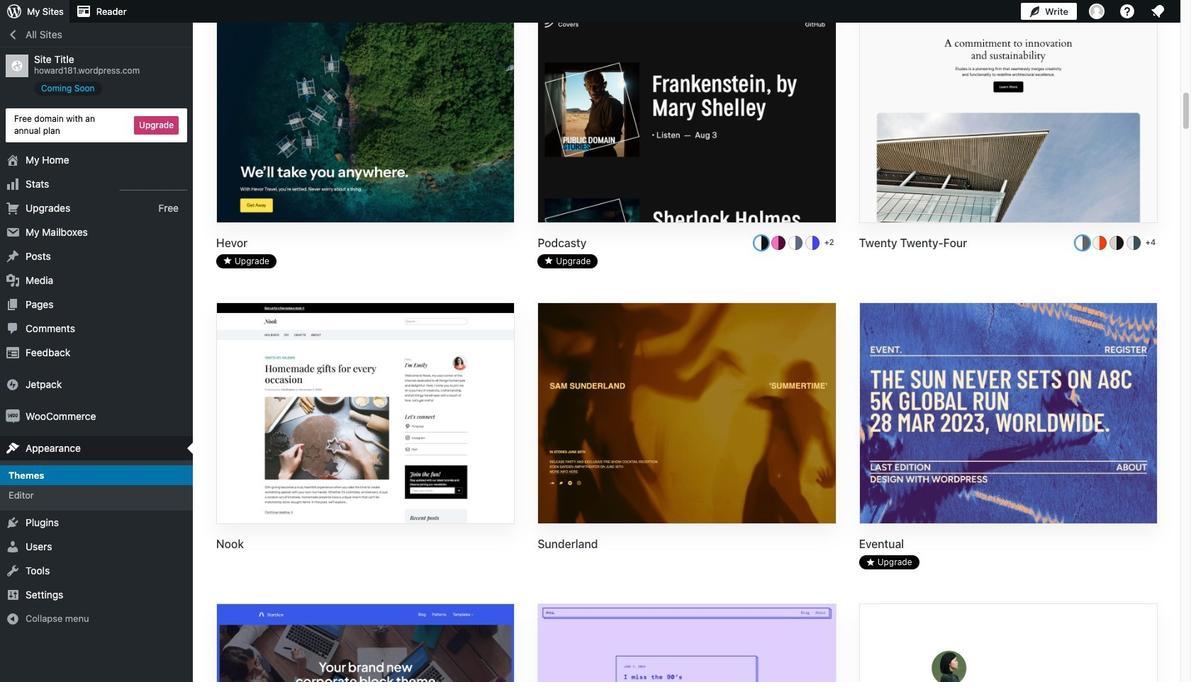 Task type: describe. For each thing, give the bounding box(es) containing it.
nook is a classic blogging theme offering a delightful canvas for your diy projects, delicious recipes, and creative inspirations. image
[[217, 303, 514, 526]]

pixl is a simple yet opinionated blogging theme inspired by websites of the nineties. image
[[538, 605, 836, 683]]

sometimes your podcast episode cover arts deserve more attention than regular thumbnails offer. if you think so, then podcasty is the theme design for your podcast site. image
[[538, 1, 836, 224]]

help image
[[1119, 3, 1136, 20]]

hevor is the block remake of classic theme hever. it is a fully responsive theme, ideal for creating a strong, beautiful, online presence for your business. image
[[217, 1, 514, 224]]

as its name states eventual is a theme designed for events and ceremonies. it is simple, and direct allowing users to display the essence of their subject with a large artwork on the homepage. image
[[860, 303, 1157, 526]]

startace is your ultimate business theme design. it is pretty valuable in assisting users in building their corporate websites, being established companies, or budding startups. image
[[217, 605, 514, 683]]

my profile image
[[1089, 4, 1105, 19]]



Task type: vqa. For each thing, say whether or not it's contained in the screenshot.
'Sometimes your podcast episode cover arts deserve more attention than regular thumbnails offer. If you think so, then Podcasty is the theme design for your podcast site.'
yes



Task type: locate. For each thing, give the bounding box(es) containing it.
0 vertical spatial img image
[[6, 378, 20, 392]]

1 vertical spatial img image
[[6, 410, 20, 424]]

highest hourly views 0 image
[[120, 181, 187, 190]]

sunderland is a simple theme that supports full-site editing. it comes with a set of minimal templates and design settings that can be manipulated through global styles. use it to build something beautiful. image
[[538, 303, 836, 526]]

hey is a simple personal blog theme. image
[[860, 605, 1157, 683]]

twenty twenty-four is designed to be flexible, versatile and applicable to any website. its collection of templates and patterns tailor to different needs, such as presenting a business, blogging and writing or showcasing work. a multitude of possibilities open up with just a few adjustments to color and typography. twenty twenty-four comes with style variations and full page designs to help speed up the site building process, is fully compatible with the site editor, and takes advantage of new design tools introduced in wordpress 6.4. image
[[860, 1, 1157, 224]]

img image
[[6, 378, 20, 392], [6, 410, 20, 424]]

manage your notifications image
[[1149, 3, 1166, 20]]

2 img image from the top
[[6, 410, 20, 424]]

1 img image from the top
[[6, 378, 20, 392]]



